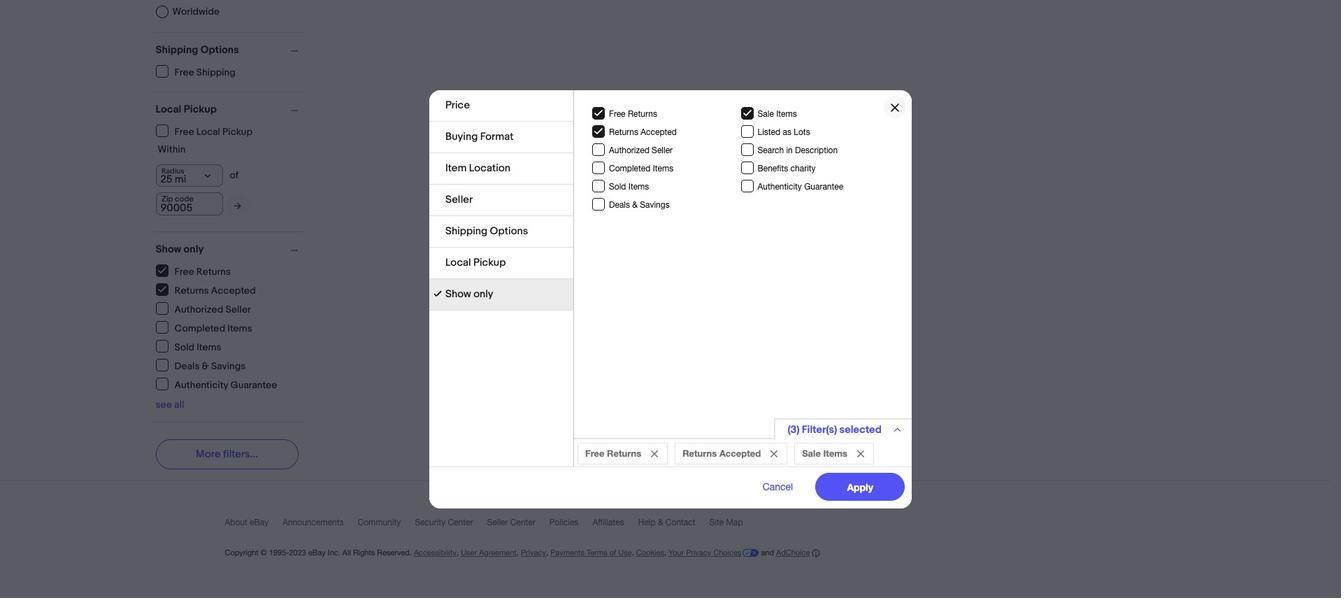 Task type: vqa. For each thing, say whether or not it's contained in the screenshot.
SHOW ONLY to the left
yes



Task type: locate. For each thing, give the bounding box(es) containing it.
1 vertical spatial local
[[196, 126, 220, 137]]

local inside the free local pickup link
[[196, 126, 220, 137]]

2 privacy from the left
[[686, 548, 712, 557]]

sold
[[609, 182, 626, 191], [175, 341, 195, 353]]

dialog
[[0, 0, 1342, 598]]

copyright
[[225, 548, 259, 557]]

guarantee down charity at the right top
[[805, 182, 844, 191]]

0 vertical spatial savings
[[640, 200, 670, 210]]

0 vertical spatial local pickup
[[156, 103, 217, 116]]

0 horizontal spatial &
[[202, 360, 209, 372]]

payments terms of use link
[[551, 548, 632, 557]]

about ebay
[[225, 518, 269, 527]]

show only right filter applied icon
[[446, 287, 494, 300]]

0 horizontal spatial savings
[[211, 360, 246, 372]]

1 , from the left
[[457, 548, 459, 557]]

adchoice
[[777, 548, 810, 557]]

pickup
[[184, 103, 217, 116], [222, 126, 253, 137], [474, 256, 506, 269]]

sale down filter(s)
[[802, 447, 821, 459]]

local down 'local pickup' dropdown button
[[196, 126, 220, 137]]

local pickup up show only tab
[[446, 256, 506, 269]]

free for the free shipping link
[[175, 66, 194, 78]]

1 vertical spatial shipping options
[[446, 224, 528, 237]]

ebay
[[250, 518, 269, 527], [308, 548, 326, 557]]

0 horizontal spatial sale
[[758, 109, 774, 119]]

, left payments
[[546, 548, 548, 557]]

0 vertical spatial deals
[[609, 200, 630, 210]]

0 vertical spatial authorized seller
[[609, 145, 673, 155]]

tab list
[[430, 90, 574, 310]]

& inside help & contact 'link'
[[658, 518, 664, 527]]

local pickup up the free local pickup link
[[156, 103, 217, 116]]

2 vertical spatial local
[[446, 256, 471, 269]]

1 horizontal spatial completed items
[[609, 163, 674, 173]]

0 vertical spatial deals & savings
[[609, 200, 670, 210]]

0 horizontal spatial returns accepted
[[175, 284, 256, 296]]

as
[[783, 127, 792, 137]]

0 vertical spatial &
[[633, 200, 638, 210]]

1 vertical spatial sale
[[802, 447, 821, 459]]

0 horizontal spatial completed items
[[175, 322, 252, 334]]

1 horizontal spatial returns accepted
[[609, 127, 677, 137]]

shipping options
[[156, 43, 239, 57], [446, 224, 528, 237]]

local
[[156, 103, 181, 116], [196, 126, 220, 137], [446, 256, 471, 269]]

community link
[[358, 518, 415, 534]]

1 privacy from the left
[[521, 548, 546, 557]]

sale items up listed as lots
[[758, 109, 797, 119]]

,
[[457, 548, 459, 557], [517, 548, 519, 557], [546, 548, 548, 557], [632, 548, 634, 557], [665, 548, 667, 557]]

completed items link
[[156, 321, 253, 334]]

0 vertical spatial sold items
[[609, 182, 649, 191]]

0 horizontal spatial guarantee
[[230, 379, 277, 391]]

local pickup
[[156, 103, 217, 116], [446, 256, 506, 269]]

center right security
[[448, 518, 473, 527]]

seller center link
[[487, 518, 550, 534]]

item
[[446, 161, 467, 175]]

1 vertical spatial accepted
[[211, 284, 256, 296]]

copyright © 1995-2023 ebay inc. all rights reserved. accessibility , user agreement , privacy , payments terms of use , cookies , your privacy choices
[[225, 548, 742, 557]]

0 vertical spatial accepted
[[641, 127, 677, 137]]

1 vertical spatial pickup
[[222, 126, 253, 137]]

authenticity guarantee down charity at the right top
[[758, 182, 844, 191]]

ebay right about
[[250, 518, 269, 527]]

1 horizontal spatial local pickup
[[446, 256, 506, 269]]

0 horizontal spatial center
[[448, 518, 473, 527]]

1 horizontal spatial sold items
[[609, 182, 649, 191]]

sale items down filter(s)
[[802, 447, 848, 459]]

0 vertical spatial pickup
[[184, 103, 217, 116]]

benefits charity
[[758, 163, 816, 173]]

0 vertical spatial completed
[[609, 163, 651, 173]]

more
[[196, 448, 221, 461]]

show up free returns link
[[156, 243, 181, 256]]

pickup up show only tab
[[474, 256, 506, 269]]

privacy right your
[[686, 548, 712, 557]]

0 vertical spatial of
[[230, 169, 239, 181]]

0 horizontal spatial sale items
[[758, 109, 797, 119]]

only up free returns link
[[184, 243, 204, 256]]

None text field
[[156, 192, 223, 215]]

completed
[[609, 163, 651, 173], [175, 322, 225, 334]]

all
[[174, 399, 184, 411]]

of left use
[[610, 548, 616, 557]]

1 horizontal spatial options
[[490, 224, 528, 237]]

authenticity guarantee down deals & savings link
[[175, 379, 277, 391]]

help
[[639, 518, 656, 527]]

shipping options down location
[[446, 224, 528, 237]]

0 horizontal spatial options
[[201, 43, 239, 57]]

0 horizontal spatial local pickup
[[156, 103, 217, 116]]

guarantee down deals & savings link
[[230, 379, 277, 391]]

worldwide
[[172, 6, 220, 17]]

authorized seller
[[609, 145, 673, 155], [175, 303, 251, 315]]

0 horizontal spatial sold
[[175, 341, 195, 353]]

, left privacy link
[[517, 548, 519, 557]]

privacy link
[[521, 548, 546, 557]]

sold items link
[[156, 340, 222, 353]]

1 horizontal spatial &
[[633, 200, 638, 210]]

0 horizontal spatial accepted
[[211, 284, 256, 296]]

cookies link
[[636, 548, 665, 557]]

0 horizontal spatial deals
[[175, 360, 200, 372]]

only right filter applied icon
[[474, 287, 494, 300]]

1 vertical spatial sale items
[[802, 447, 848, 459]]

pickup up the free local pickup link
[[184, 103, 217, 116]]

free
[[175, 66, 194, 78], [609, 109, 626, 119], [175, 126, 194, 137], [175, 265, 194, 277], [586, 447, 605, 459]]

show only inside tab
[[446, 287, 494, 300]]

center for security center
[[448, 518, 473, 527]]

0 horizontal spatial shipping options
[[156, 43, 239, 57]]

accessibility
[[414, 548, 457, 557]]

tab list containing price
[[430, 90, 574, 310]]

apply button
[[816, 473, 905, 501]]

sold items
[[609, 182, 649, 191], [175, 341, 221, 353]]

2 center from the left
[[511, 518, 536, 527]]

free for free returns link
[[175, 265, 194, 277]]

2 horizontal spatial &
[[658, 518, 664, 527]]

remove filter - show only - returns accepted image
[[771, 450, 778, 457]]

show only up free returns link
[[156, 243, 204, 256]]

free shipping
[[175, 66, 236, 78]]

0 vertical spatial ebay
[[250, 518, 269, 527]]

(3)
[[788, 423, 800, 436]]

1 vertical spatial show
[[446, 287, 471, 300]]

ebay left inc.
[[308, 548, 326, 557]]

pickup down 'local pickup' dropdown button
[[222, 126, 253, 137]]

0 vertical spatial authenticity guarantee
[[758, 182, 844, 191]]

charity
[[791, 163, 816, 173]]

authenticity guarantee
[[758, 182, 844, 191], [175, 379, 277, 391]]

1 vertical spatial &
[[202, 360, 209, 372]]

format
[[480, 130, 514, 143]]

returns accepted
[[609, 127, 677, 137], [175, 284, 256, 296], [683, 447, 761, 459]]

authenticity
[[758, 182, 802, 191], [175, 379, 228, 391]]

center up privacy link
[[511, 518, 536, 527]]

authorized
[[609, 145, 650, 155], [175, 303, 223, 315]]

local up show only tab
[[446, 256, 471, 269]]

map
[[726, 518, 743, 527]]

user
[[461, 548, 477, 557]]

0 vertical spatial sold
[[609, 182, 626, 191]]

1 horizontal spatial center
[[511, 518, 536, 527]]

, left cookies link
[[632, 548, 634, 557]]

sale
[[758, 109, 774, 119], [802, 447, 821, 459]]

shipping
[[156, 43, 198, 57], [196, 66, 236, 78], [446, 224, 488, 237]]

1 vertical spatial ebay
[[308, 548, 326, 557]]

1 vertical spatial completed
[[175, 322, 225, 334]]

sale items
[[758, 109, 797, 119], [802, 447, 848, 459]]

2 horizontal spatial local
[[446, 256, 471, 269]]

1 horizontal spatial completed
[[609, 163, 651, 173]]

options up show only tab
[[490, 224, 528, 237]]

1 vertical spatial local pickup
[[446, 256, 506, 269]]

0 horizontal spatial sold items
[[175, 341, 221, 353]]

1 vertical spatial guarantee
[[230, 379, 277, 391]]

1 center from the left
[[448, 518, 473, 527]]

1 vertical spatial authenticity guarantee
[[175, 379, 277, 391]]

user agreement link
[[461, 548, 517, 557]]

shipping options up the free shipping link
[[156, 43, 239, 57]]

terms
[[587, 548, 608, 557]]

show right filter applied icon
[[446, 287, 471, 300]]

security
[[415, 518, 446, 527]]

0 vertical spatial show only
[[156, 243, 204, 256]]

items
[[777, 109, 797, 119], [653, 163, 674, 173], [629, 182, 649, 191], [228, 322, 252, 334], [197, 341, 221, 353], [824, 447, 848, 459]]

authenticity guarantee link
[[156, 378, 278, 391]]

1 vertical spatial only
[[474, 287, 494, 300]]

deals & savings
[[609, 200, 670, 210], [175, 360, 246, 372]]

security center link
[[415, 518, 487, 534]]

0 horizontal spatial deals & savings
[[175, 360, 246, 372]]

1 vertical spatial show only
[[446, 287, 494, 300]]

, left user
[[457, 548, 459, 557]]

site map
[[710, 518, 743, 527]]

0 horizontal spatial authenticity guarantee
[[175, 379, 277, 391]]

0 vertical spatial returns accepted
[[609, 127, 677, 137]]

1 horizontal spatial pickup
[[222, 126, 253, 137]]

0 vertical spatial shipping
[[156, 43, 198, 57]]

1 horizontal spatial accepted
[[641, 127, 677, 137]]

, left your
[[665, 548, 667, 557]]

1 horizontal spatial local
[[196, 126, 220, 137]]

listed
[[758, 127, 781, 137]]

1 horizontal spatial authenticity guarantee
[[758, 182, 844, 191]]

location
[[469, 161, 511, 175]]

and adchoice
[[759, 548, 810, 557]]

local up within on the top of the page
[[156, 103, 181, 116]]

1 horizontal spatial authenticity
[[758, 182, 802, 191]]

2 horizontal spatial returns accepted
[[683, 447, 761, 459]]

more filters...
[[196, 448, 258, 461]]

1 horizontal spatial deals & savings
[[609, 200, 670, 210]]

2 vertical spatial accepted
[[720, 447, 761, 459]]

1 horizontal spatial of
[[610, 548, 616, 557]]

savings
[[640, 200, 670, 210], [211, 360, 246, 372]]

completed items
[[609, 163, 674, 173], [175, 322, 252, 334]]

0 horizontal spatial authenticity
[[175, 379, 228, 391]]

1 vertical spatial savings
[[211, 360, 246, 372]]

sale up listed
[[758, 109, 774, 119]]

authenticity down benefits
[[758, 182, 802, 191]]

1 horizontal spatial show
[[446, 287, 471, 300]]

free returns link
[[156, 264, 232, 277]]

1 vertical spatial sold items
[[175, 341, 221, 353]]

about
[[225, 518, 247, 527]]

authenticity down deals & savings link
[[175, 379, 228, 391]]

free shipping link
[[156, 65, 236, 78]]

0 vertical spatial guarantee
[[805, 182, 844, 191]]

1 horizontal spatial privacy
[[686, 548, 712, 557]]

returns
[[628, 109, 658, 119], [609, 127, 639, 137], [196, 265, 231, 277], [175, 284, 209, 296], [607, 447, 642, 459], [683, 447, 717, 459]]

0 horizontal spatial completed
[[175, 322, 225, 334]]

privacy
[[521, 548, 546, 557], [686, 548, 712, 557]]

of
[[230, 169, 239, 181], [610, 548, 616, 557]]

free local pickup link
[[156, 125, 253, 137]]

options up free shipping
[[201, 43, 239, 57]]

cancel button
[[747, 473, 809, 501]]

1 vertical spatial returns accepted
[[175, 284, 256, 296]]

privacy down seller center link
[[521, 548, 546, 557]]

apply
[[847, 481, 874, 492]]

buying format
[[446, 130, 514, 143]]

of up apply within filter image
[[230, 169, 239, 181]]

1 horizontal spatial authorized seller
[[609, 145, 673, 155]]

0 horizontal spatial authorized seller
[[175, 303, 251, 315]]

1 vertical spatial authorized
[[175, 303, 223, 315]]

deals
[[609, 200, 630, 210], [175, 360, 200, 372]]

shipping down item
[[446, 224, 488, 237]]

shipping down shipping options dropdown button
[[196, 66, 236, 78]]

0 vertical spatial shipping options
[[156, 43, 239, 57]]

shipping up the free shipping link
[[156, 43, 198, 57]]



Task type: describe. For each thing, give the bounding box(es) containing it.
0 horizontal spatial ebay
[[250, 518, 269, 527]]

0 horizontal spatial show only
[[156, 243, 204, 256]]

buying
[[446, 130, 478, 143]]

2 vertical spatial returns accepted
[[683, 447, 761, 459]]

help & contact
[[639, 518, 696, 527]]

returns accepted link
[[156, 283, 257, 296]]

see all button
[[156, 399, 184, 411]]

payments
[[551, 548, 585, 557]]

1 horizontal spatial authorized
[[609, 145, 650, 155]]

0 horizontal spatial show
[[156, 243, 181, 256]]

announcements link
[[283, 518, 358, 534]]

(3) filter(s) selected button
[[775, 418, 912, 440]]

free for the free local pickup link
[[175, 126, 194, 137]]

more filters... button
[[156, 439, 298, 469]]

cookies
[[636, 548, 665, 557]]

announcements
[[283, 518, 344, 527]]

1 vertical spatial options
[[490, 224, 528, 237]]

description
[[795, 145, 838, 155]]

item location
[[446, 161, 511, 175]]

center for seller center
[[511, 518, 536, 527]]

policies link
[[550, 518, 593, 534]]

local pickup button
[[156, 103, 304, 116]]

0 horizontal spatial of
[[230, 169, 239, 181]]

benefits
[[758, 163, 789, 173]]

all
[[343, 548, 351, 557]]

2 vertical spatial pickup
[[474, 256, 506, 269]]

1 vertical spatial deals
[[175, 360, 200, 372]]

2023
[[289, 548, 306, 557]]

0 vertical spatial completed items
[[609, 163, 674, 173]]

0 vertical spatial sale items
[[758, 109, 797, 119]]

security center
[[415, 518, 473, 527]]

©
[[261, 548, 267, 557]]

search
[[758, 145, 784, 155]]

1 horizontal spatial deals
[[609, 200, 630, 210]]

about ebay link
[[225, 518, 283, 534]]

only inside tab
[[474, 287, 494, 300]]

rights
[[353, 548, 375, 557]]

0 vertical spatial free returns
[[609, 109, 658, 119]]

inc.
[[328, 548, 341, 557]]

contact
[[666, 518, 696, 527]]

accessibility link
[[414, 548, 457, 557]]

0 horizontal spatial authorized
[[175, 303, 223, 315]]

1 vertical spatial shipping
[[196, 66, 236, 78]]

2 vertical spatial shipping
[[446, 224, 488, 237]]

reserved.
[[377, 548, 412, 557]]

site map link
[[710, 518, 757, 534]]

agreement
[[479, 548, 517, 557]]

0 vertical spatial options
[[201, 43, 239, 57]]

0 vertical spatial sale
[[758, 109, 774, 119]]

adchoice link
[[777, 548, 821, 558]]

(3) filter(s) selected
[[788, 423, 882, 436]]

show inside tab
[[446, 287, 471, 300]]

4 , from the left
[[632, 548, 634, 557]]

1 vertical spatial deals & savings
[[175, 360, 246, 372]]

affiliates link
[[593, 518, 639, 534]]

authorized seller link
[[156, 302, 252, 315]]

in
[[787, 145, 793, 155]]

apply within filter image
[[234, 201, 241, 210]]

0 horizontal spatial only
[[184, 243, 204, 256]]

0 horizontal spatial pickup
[[184, 103, 217, 116]]

see
[[156, 399, 172, 411]]

cancel
[[763, 481, 793, 492]]

deals & savings link
[[156, 359, 246, 372]]

filter(s)
[[802, 423, 838, 436]]

listed as lots
[[758, 127, 811, 137]]

your privacy choices link
[[669, 548, 759, 557]]

price
[[446, 98, 470, 112]]

policies
[[550, 518, 579, 527]]

1 vertical spatial free returns
[[175, 265, 231, 277]]

within
[[158, 143, 186, 155]]

1 horizontal spatial ebay
[[308, 548, 326, 557]]

affiliates
[[593, 518, 625, 527]]

choices
[[714, 548, 742, 557]]

selected
[[840, 423, 882, 436]]

remove filter - show only - free returns image
[[651, 450, 658, 457]]

filters...
[[223, 448, 258, 461]]

0 vertical spatial authenticity
[[758, 182, 802, 191]]

savings inside deals & savings link
[[211, 360, 246, 372]]

show only button
[[156, 243, 304, 256]]

1 horizontal spatial sale items
[[802, 447, 848, 459]]

3 , from the left
[[546, 548, 548, 557]]

worldwide link
[[156, 6, 220, 18]]

guarantee inside authenticity guarantee link
[[230, 379, 277, 391]]

see all
[[156, 399, 184, 411]]

& inside deals & savings link
[[202, 360, 209, 372]]

2 vertical spatial free returns
[[586, 447, 642, 459]]

2 , from the left
[[517, 548, 519, 557]]

5 , from the left
[[665, 548, 667, 557]]

your
[[669, 548, 684, 557]]

lots
[[794, 127, 811, 137]]

seller center
[[487, 518, 536, 527]]

remove filter - show only - sale items image
[[858, 450, 865, 457]]

use
[[619, 548, 632, 557]]

shipping options button
[[156, 43, 304, 57]]

1 vertical spatial sold
[[175, 341, 195, 353]]

community
[[358, 518, 401, 527]]

1 horizontal spatial savings
[[640, 200, 670, 210]]

0 vertical spatial local
[[156, 103, 181, 116]]

1 vertical spatial authenticity
[[175, 379, 228, 391]]

1 horizontal spatial shipping options
[[446, 224, 528, 237]]

completed items inside the completed items link
[[175, 322, 252, 334]]

1995-
[[269, 548, 289, 557]]

1 horizontal spatial sale
[[802, 447, 821, 459]]

site
[[710, 518, 724, 527]]

filter applied image
[[434, 289, 442, 298]]

accepted inside returns accepted link
[[211, 284, 256, 296]]

show only tab
[[430, 279, 574, 310]]

1 vertical spatial authorized seller
[[175, 303, 251, 315]]

dialog containing price
[[0, 0, 1342, 598]]

and
[[761, 548, 774, 557]]

1 horizontal spatial guarantee
[[805, 182, 844, 191]]

free local pickup
[[175, 126, 253, 137]]

tab list inside dialog
[[430, 90, 574, 310]]

sold inside dialog
[[609, 182, 626, 191]]

search in description
[[758, 145, 838, 155]]



